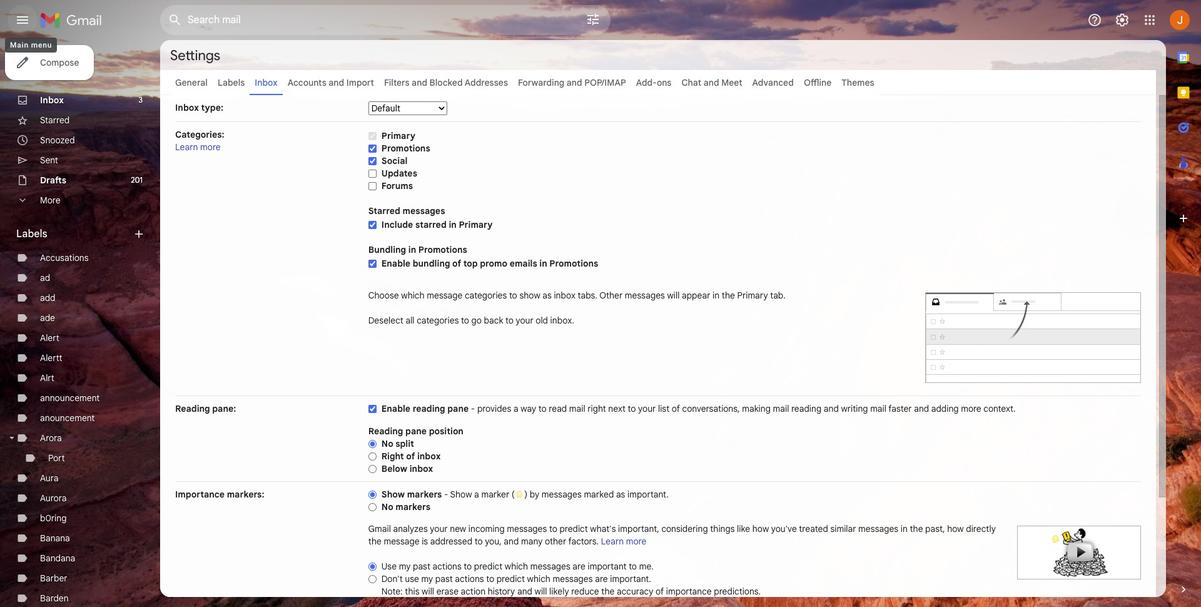 Task type: locate. For each thing, give the bounding box(es) containing it.
1 horizontal spatial mail
[[773, 403, 789, 414]]

which up all
[[401, 290, 425, 301]]

1 horizontal spatial pane
[[448, 403, 469, 414]]

1 horizontal spatial starred
[[369, 205, 400, 217]]

0 vertical spatial pane
[[448, 403, 469, 414]]

likely
[[550, 586, 569, 597]]

starred
[[40, 115, 70, 126], [369, 205, 400, 217]]

messages right the similar
[[859, 523, 899, 534]]

use
[[382, 561, 397, 572]]

Search mail text field
[[188, 14, 551, 26]]

messages up reduce
[[553, 573, 593, 585]]

1 horizontal spatial labels
[[218, 77, 245, 88]]

1 horizontal spatial inbox link
[[255, 77, 278, 88]]

inbox right labels link
[[255, 77, 278, 88]]

inbox inside labels navigation
[[40, 95, 64, 106]]

a
[[514, 403, 519, 414], [474, 489, 479, 500]]

inbox up the below inbox
[[417, 451, 441, 462]]

inbox type:
[[175, 102, 223, 113]]

adding
[[932, 403, 959, 414]]

of inside don't use my past actions to predict which messages are important. note: this will erase action history and will likely reduce the accuracy of importance predictions.
[[656, 586, 664, 597]]

a left marker
[[474, 489, 479, 500]]

2 vertical spatial predict
[[497, 573, 525, 585]]

0 horizontal spatial message
[[384, 536, 420, 547]]

messages right by
[[542, 489, 582, 500]]

ad link
[[40, 272, 50, 284]]

0 horizontal spatial my
[[399, 561, 411, 572]]

1 vertical spatial starred
[[369, 205, 400, 217]]

actions up action on the bottom left
[[455, 573, 484, 585]]

1 horizontal spatial a
[[514, 403, 519, 414]]

to inside don't use my past actions to predict which messages are important. note: this will erase action history and will likely reduce the accuracy of importance predictions.
[[486, 573, 494, 585]]

0 horizontal spatial more
[[200, 141, 221, 153]]

and left import
[[329, 77, 344, 88]]

None checkbox
[[369, 404, 377, 414]]

like
[[737, 523, 751, 534]]

learn down what's
[[601, 536, 624, 547]]

Promotions checkbox
[[369, 144, 377, 153]]

and left pop/imap
[[567, 77, 583, 88]]

forwarding
[[518, 77, 565, 88]]

Updates checkbox
[[369, 169, 377, 178]]

how right like
[[753, 523, 769, 534]]

main menu image
[[15, 13, 30, 28]]

0 vertical spatial are
[[573, 561, 586, 572]]

starred up snoozed link
[[40, 115, 70, 126]]

labels down more
[[16, 228, 47, 240]]

1 reading from the left
[[413, 403, 445, 414]]

None search field
[[160, 5, 611, 35]]

include starred in primary
[[382, 219, 493, 230]]

actions up the erase at the left bottom
[[433, 561, 462, 572]]

to up the other
[[549, 523, 558, 534]]

1 horizontal spatial past
[[435, 573, 453, 585]]

reading left writing
[[792, 403, 822, 414]]

forwarding and pop/imap link
[[518, 77, 626, 88]]

1 vertical spatial your
[[638, 403, 656, 414]]

importance
[[175, 489, 225, 500]]

1 vertical spatial inbox
[[417, 451, 441, 462]]

past up use
[[413, 561, 431, 572]]

and right filters on the left of the page
[[412, 77, 427, 88]]

way
[[521, 403, 537, 414]]

and right "faster"
[[915, 403, 930, 414]]

marker
[[482, 489, 510, 500]]

and inside gmail analyzes your new incoming messages to predict what's important, considering things like how you've treated similar messages in the past, how directly the message is addressed to you, and many other factors.
[[504, 536, 519, 547]]

more inside categories: learn more
[[200, 141, 221, 153]]

markers
[[407, 489, 442, 500], [396, 501, 431, 513]]

(
[[512, 489, 515, 500]]

the inside don't use my past actions to predict which messages are important. note: this will erase action history and will likely reduce the accuracy of importance predictions.
[[602, 586, 615, 597]]

drafts link
[[40, 175, 66, 186]]

pane:
[[212, 403, 236, 414]]

0 vertical spatial more
[[200, 141, 221, 153]]

important. up important, on the right of the page
[[628, 489, 669, 500]]

important.
[[628, 489, 669, 500], [610, 573, 652, 585]]

1 horizontal spatial inbox
[[175, 102, 199, 113]]

barber link
[[40, 573, 67, 584]]

0 horizontal spatial learn more link
[[175, 141, 221, 153]]

2 how from the left
[[948, 523, 964, 534]]

Below inbox radio
[[369, 464, 377, 474]]

your up addressed
[[430, 523, 448, 534]]

1 vertical spatial labels
[[16, 228, 47, 240]]

more down important, on the right of the page
[[626, 536, 647, 547]]

0 vertical spatial inbox link
[[255, 77, 278, 88]]

2 horizontal spatial mail
[[871, 403, 887, 414]]

barden
[[40, 593, 69, 604]]

important. up accuracy
[[610, 573, 652, 585]]

messages right other
[[625, 290, 665, 301]]

tab.
[[771, 290, 786, 301]]

1 horizontal spatial reading
[[369, 426, 403, 437]]

1 vertical spatial markers
[[396, 501, 431, 513]]

1 vertical spatial learn
[[601, 536, 624, 547]]

sent link
[[40, 155, 58, 166]]

message inside gmail analyzes your new incoming messages to predict what's important, considering things like how you've treated similar messages in the past, how directly the message is addressed to you, and many other factors.
[[384, 536, 420, 547]]

0 horizontal spatial your
[[430, 523, 448, 534]]

reading left pane:
[[175, 403, 210, 414]]

0 horizontal spatial mail
[[569, 403, 586, 414]]

0 vertical spatial inbox
[[554, 290, 576, 301]]

1 vertical spatial as
[[616, 489, 626, 500]]

past up the erase at the left bottom
[[435, 573, 453, 585]]

0 horizontal spatial how
[[753, 523, 769, 534]]

addressed
[[430, 536, 473, 547]]

filters and blocked addresses
[[384, 77, 508, 88]]

of up the below inbox
[[406, 451, 415, 462]]

are down the important
[[595, 573, 608, 585]]

bundling
[[369, 244, 406, 255]]

- up addressed
[[444, 489, 448, 500]]

mail left "faster"
[[871, 403, 887, 414]]

pane up position
[[448, 403, 469, 414]]

mail
[[569, 403, 586, 414], [773, 403, 789, 414], [871, 403, 887, 414]]

and right you,
[[504, 536, 519, 547]]

2 horizontal spatial inbox
[[255, 77, 278, 88]]

more right adding
[[961, 403, 982, 414]]

2 no from the top
[[382, 501, 394, 513]]

inbox.
[[551, 315, 574, 326]]

import
[[347, 77, 374, 88]]

inbox up "starred" link
[[40, 95, 64, 106]]

0 horizontal spatial starred
[[40, 115, 70, 126]]

inbox link up "starred" link
[[40, 95, 64, 106]]

alert link
[[40, 332, 59, 344]]

promotions up social
[[382, 143, 430, 154]]

add-ons
[[636, 77, 672, 88]]

markers up no markers
[[407, 489, 442, 500]]

in inside gmail analyzes your new incoming messages to predict what's important, considering things like how you've treated similar messages in the past, how directly the message is addressed to you, and many other factors.
[[901, 523, 908, 534]]

inbox for leftmost inbox link
[[40, 95, 64, 106]]

0 vertical spatial no
[[382, 438, 394, 449]]

mail right the read on the left of page
[[569, 403, 586, 414]]

inbox link right labels link
[[255, 77, 278, 88]]

1 enable from the top
[[382, 258, 411, 269]]

to up history
[[486, 573, 494, 585]]

1 vertical spatial inbox link
[[40, 95, 64, 106]]

0 horizontal spatial categories
[[417, 315, 459, 326]]

0 vertical spatial learn more link
[[175, 141, 221, 153]]

to left go
[[461, 315, 469, 326]]

and inside don't use my past actions to predict which messages are important. note: this will erase action history and will likely reduce the accuracy of importance predictions.
[[518, 586, 533, 597]]

pane
[[448, 403, 469, 414], [406, 426, 427, 437]]

1 horizontal spatial message
[[427, 290, 463, 301]]

and right history
[[518, 586, 533, 597]]

1 vertical spatial message
[[384, 536, 420, 547]]

forums
[[382, 180, 413, 192]]

the right appear
[[722, 290, 735, 301]]

anouncement link
[[40, 412, 95, 424]]

0 horizontal spatial learn
[[175, 141, 198, 153]]

1 vertical spatial are
[[595, 573, 608, 585]]

1 vertical spatial primary
[[459, 219, 493, 230]]

to left show
[[509, 290, 517, 301]]

as right show
[[543, 290, 552, 301]]

as
[[543, 290, 552, 301], [616, 489, 626, 500]]

banana
[[40, 533, 70, 544]]

1 mail from the left
[[569, 403, 586, 414]]

0 vertical spatial message
[[427, 290, 463, 301]]

2 vertical spatial primary
[[738, 290, 768, 301]]

reading up reading pane position
[[413, 403, 445, 414]]

themes link
[[842, 77, 875, 88]]

in left past,
[[901, 523, 908, 534]]

important. inside don't use my past actions to predict which messages are important. note: this will erase action history and will likely reduce the accuracy of importance predictions.
[[610, 573, 652, 585]]

0 horizontal spatial primary
[[382, 130, 416, 141]]

will right the this
[[422, 586, 434, 597]]

themes
[[842, 77, 875, 88]]

no up "right"
[[382, 438, 394, 449]]

filters
[[384, 77, 410, 88]]

inbox for inbox type:
[[175, 102, 199, 113]]

labels inside navigation
[[16, 228, 47, 240]]

aurora
[[40, 493, 67, 504]]

starred link
[[40, 115, 70, 126]]

are up don't use my past actions to predict which messages are important. note: this will erase action history and will likely reduce the accuracy of importance predictions.
[[573, 561, 586, 572]]

chat
[[682, 77, 702, 88]]

3 mail from the left
[[871, 403, 887, 414]]

0 horizontal spatial reading
[[413, 403, 445, 414]]

1 no from the top
[[382, 438, 394, 449]]

aurora link
[[40, 493, 67, 504]]

your
[[516, 315, 534, 326], [638, 403, 656, 414], [430, 523, 448, 534]]

addresses
[[465, 77, 508, 88]]

2 enable from the top
[[382, 403, 411, 414]]

0 vertical spatial my
[[399, 561, 411, 572]]

1 vertical spatial reading
[[369, 426, 403, 437]]

the down gmail
[[369, 536, 382, 547]]

no for no markers
[[382, 501, 394, 513]]

new
[[450, 523, 466, 534]]

1 vertical spatial categories
[[417, 315, 459, 326]]

)
[[525, 489, 528, 500]]

categories right all
[[417, 315, 459, 326]]

alertt
[[40, 352, 62, 364]]

my up use
[[399, 561, 411, 572]]

of right accuracy
[[656, 586, 664, 597]]

forwarding and pop/imap
[[518, 77, 626, 88]]

learn down categories:
[[175, 141, 198, 153]]

your inside gmail analyzes your new incoming messages to predict what's important, considering things like how you've treated similar messages in the past, how directly the message is addressed to you, and many other factors.
[[430, 523, 448, 534]]

announcement link
[[40, 392, 100, 404]]

None radio
[[369, 490, 377, 499], [369, 574, 377, 584], [369, 490, 377, 499], [369, 574, 377, 584]]

- left provides
[[471, 403, 475, 414]]

your left list
[[638, 403, 656, 414]]

2 horizontal spatial more
[[961, 403, 982, 414]]

labels up type:
[[218, 77, 245, 88]]

1 vertical spatial actions
[[455, 573, 484, 585]]

1 horizontal spatial how
[[948, 523, 964, 534]]

1 vertical spatial learn more link
[[601, 536, 647, 547]]

1 vertical spatial -
[[444, 489, 448, 500]]

general
[[175, 77, 208, 88]]

which up likely
[[527, 573, 551, 585]]

will left likely
[[535, 586, 547, 597]]

labels
[[218, 77, 245, 88], [16, 228, 47, 240]]

pane up split at the left of the page
[[406, 426, 427, 437]]

important,
[[618, 523, 660, 534]]

the left past,
[[910, 523, 923, 534]]

back
[[484, 315, 503, 326]]

1 show from the left
[[382, 489, 405, 500]]

no for no split
[[382, 438, 394, 449]]

messages down the other
[[531, 561, 571, 572]]

which up history
[[505, 561, 528, 572]]

of
[[453, 258, 461, 269], [672, 403, 680, 414], [406, 451, 415, 462], [656, 586, 664, 597]]

0 horizontal spatial a
[[474, 489, 479, 500]]

Right of inbox radio
[[369, 452, 377, 461]]

filters and blocked addresses link
[[384, 77, 508, 88]]

to up action on the bottom left
[[464, 561, 472, 572]]

compose button
[[5, 45, 94, 80]]

search mail image
[[164, 9, 187, 31]]

reading for reading pane position
[[369, 426, 403, 437]]

a left way
[[514, 403, 519, 414]]

1 horizontal spatial your
[[516, 315, 534, 326]]

in right the "emails"
[[540, 258, 548, 269]]

inbox
[[554, 290, 576, 301], [417, 451, 441, 462], [410, 463, 433, 474]]

categories up back on the left of page
[[465, 290, 507, 301]]

which
[[401, 290, 425, 301], [505, 561, 528, 572], [527, 573, 551, 585]]

message down analyzes at the left of page
[[384, 536, 420, 547]]

1 vertical spatial no
[[382, 501, 394, 513]]

will
[[667, 290, 680, 301], [422, 586, 434, 597], [535, 586, 547, 597]]

inbox down right of inbox
[[410, 463, 433, 474]]

predict down you,
[[474, 561, 503, 572]]

writing
[[841, 403, 868, 414]]

below
[[382, 463, 407, 474]]

general link
[[175, 77, 208, 88]]

markers up analyzes at the left of page
[[396, 501, 431, 513]]

predict up factors. at the bottom left of page
[[560, 523, 588, 534]]

to right way
[[539, 403, 547, 414]]

in
[[449, 219, 457, 230], [409, 244, 416, 255], [540, 258, 548, 269], [713, 290, 720, 301], [901, 523, 908, 534]]

1 horizontal spatial more
[[626, 536, 647, 547]]

actions inside don't use my past actions to predict which messages are important. note: this will erase action history and will likely reduce the accuracy of importance predictions.
[[455, 573, 484, 585]]

promotions
[[382, 143, 430, 154], [419, 244, 467, 255], [550, 258, 599, 269]]

2 vertical spatial which
[[527, 573, 551, 585]]

more down categories:
[[200, 141, 221, 153]]

2 horizontal spatial primary
[[738, 290, 768, 301]]

1 horizontal spatial -
[[471, 403, 475, 414]]

No markers radio
[[369, 502, 377, 512]]

of left the top
[[453, 258, 461, 269]]

primary up social
[[382, 130, 416, 141]]

0 vertical spatial past
[[413, 561, 431, 572]]

will left appear
[[667, 290, 680, 301]]

right
[[588, 403, 606, 414]]

support image
[[1088, 13, 1103, 28]]

messages up many
[[507, 523, 547, 534]]

1 horizontal spatial my
[[422, 573, 433, 585]]

deselect all categories to go back to your old inbox.
[[369, 315, 574, 326]]

1 vertical spatial my
[[422, 573, 433, 585]]

banana link
[[40, 533, 70, 544]]

link to an instructional video for priority inbox image
[[1018, 526, 1142, 580]]

your left old
[[516, 315, 534, 326]]

mail right making at right bottom
[[773, 403, 789, 414]]

inbox left tabs.
[[554, 290, 576, 301]]

enable reading pane - provides a way to read mail right next to your list of conversations, making mail reading and writing mail faster and adding more context.
[[382, 403, 1016, 414]]

1 vertical spatial more
[[961, 403, 982, 414]]

1 horizontal spatial learn more link
[[601, 536, 647, 547]]

0 horizontal spatial inbox link
[[40, 95, 64, 106]]

0 vertical spatial labels
[[218, 77, 245, 88]]

is
[[422, 536, 428, 547]]

1 horizontal spatial are
[[595, 573, 608, 585]]

1 vertical spatial pane
[[406, 426, 427, 437]]

1 horizontal spatial show
[[450, 489, 472, 500]]

reading
[[413, 403, 445, 414], [792, 403, 822, 414]]

past
[[413, 561, 431, 572], [435, 573, 453, 585]]

predict down use my past actions to predict which messages are important to me.
[[497, 573, 525, 585]]

0 vertical spatial categories
[[465, 290, 507, 301]]

Social checkbox
[[369, 156, 377, 166]]

tab list
[[1167, 40, 1202, 562]]

snoozed
[[40, 135, 75, 146]]

starred up include starred in primary option
[[369, 205, 400, 217]]

and right chat
[[704, 77, 719, 88]]

0 vertical spatial markers
[[407, 489, 442, 500]]

1 vertical spatial past
[[435, 573, 453, 585]]

starred inside labels navigation
[[40, 115, 70, 126]]

primary up the top
[[459, 219, 493, 230]]

1 vertical spatial important.
[[610, 573, 652, 585]]

enable down bundling
[[382, 258, 411, 269]]

enable for enable reading pane - provides a way to read mail right next to your list of conversations, making mail reading and writing mail faster and adding more context.
[[382, 403, 411, 414]]

marked
[[584, 489, 614, 500]]

enable bundling of top promo emails in promotions
[[382, 258, 599, 269]]

enable up reading pane position
[[382, 403, 411, 414]]

advanced search options image
[[581, 7, 606, 32]]

2 vertical spatial more
[[626, 536, 647, 547]]

0 horizontal spatial as
[[543, 290, 552, 301]]

learn more
[[601, 536, 647, 547]]

0 vertical spatial starred
[[40, 115, 70, 126]]

1 vertical spatial enable
[[382, 403, 411, 414]]

promotions up bundling
[[419, 244, 467, 255]]

faster
[[889, 403, 912, 414]]

reading up no split
[[369, 426, 403, 437]]

0 vertical spatial your
[[516, 315, 534, 326]]

0 horizontal spatial show
[[382, 489, 405, 500]]



Task type: vqa. For each thing, say whether or not it's contained in the screenshot.
'Note:'
yes



Task type: describe. For each thing, give the bounding box(es) containing it.
3
[[139, 95, 143, 105]]

treated
[[799, 523, 829, 534]]

meet
[[722, 77, 743, 88]]

messages inside don't use my past actions to predict which messages are important. note: this will erase action history and will likely reduce the accuracy of importance predictions.
[[553, 573, 593, 585]]

erase
[[437, 586, 459, 597]]

gmail analyzes your new incoming messages to predict what's important, considering things like how you've treated similar messages in the past, how directly the message is addressed to you, and many other factors.
[[369, 523, 996, 547]]

2 mail from the left
[[773, 403, 789, 414]]

ade
[[40, 312, 55, 324]]

importance
[[666, 586, 712, 597]]

reading for reading pane:
[[175, 403, 210, 414]]

me.
[[639, 561, 654, 572]]

2 show from the left
[[450, 489, 472, 500]]

add-
[[636, 77, 657, 88]]

alert
[[40, 332, 59, 344]]

in right starred on the top of the page
[[449, 219, 457, 230]]

in right appear
[[713, 290, 720, 301]]

other
[[600, 290, 623, 301]]

port
[[48, 452, 65, 464]]

chat and meet
[[682, 77, 743, 88]]

no split
[[382, 438, 414, 449]]

1 horizontal spatial primary
[[459, 219, 493, 230]]

categories:
[[175, 129, 225, 140]]

more button
[[0, 190, 150, 210]]

1 horizontal spatial learn
[[601, 536, 624, 547]]

0 vertical spatial actions
[[433, 561, 462, 572]]

offline link
[[804, 77, 832, 88]]

many
[[521, 536, 543, 547]]

past inside don't use my past actions to predict which messages are important. note: this will erase action history and will likely reduce the accuracy of importance predictions.
[[435, 573, 453, 585]]

similar
[[831, 523, 857, 534]]

deselect
[[369, 315, 404, 326]]

learn inside categories: learn more
[[175, 141, 198, 153]]

2 reading from the left
[[792, 403, 822, 414]]

b0ring link
[[40, 513, 67, 524]]

201
[[131, 175, 143, 185]]

use
[[405, 573, 419, 585]]

use my past actions to predict which messages are important to me.
[[382, 561, 654, 572]]

in up bundling
[[409, 244, 416, 255]]

1 vertical spatial promotions
[[419, 244, 467, 255]]

to right next
[[628, 403, 636, 414]]

below inbox
[[382, 463, 433, 474]]

1 vertical spatial which
[[505, 561, 528, 572]]

you,
[[485, 536, 502, 547]]

importance markers:
[[175, 489, 264, 500]]

markers for no
[[396, 501, 431, 513]]

advanced
[[753, 77, 794, 88]]

starred for "starred" link
[[40, 115, 70, 126]]

to left you,
[[475, 536, 483, 547]]

more
[[40, 195, 60, 206]]

pop/imap
[[585, 77, 626, 88]]

read
[[549, 403, 567, 414]]

Forums checkbox
[[369, 181, 377, 191]]

1 vertical spatial a
[[474, 489, 479, 500]]

conversations,
[[683, 403, 740, 414]]

barber
[[40, 573, 67, 584]]

0 horizontal spatial -
[[444, 489, 448, 500]]

alrt
[[40, 372, 54, 384]]

of right list
[[672, 403, 680, 414]]

1 vertical spatial predict
[[474, 561, 503, 572]]

main
[[10, 41, 29, 49]]

social
[[382, 155, 408, 166]]

predictions.
[[714, 586, 761, 597]]

right of inbox
[[382, 451, 441, 462]]

Enable bundling of top promo emails in Promotions checkbox
[[369, 259, 377, 268]]

0 vertical spatial important.
[[628, 489, 669, 500]]

inbox for the top inbox link
[[255, 77, 278, 88]]

gmail image
[[40, 8, 108, 33]]

0 horizontal spatial past
[[413, 561, 431, 572]]

ad
[[40, 272, 50, 284]]

are inside don't use my past actions to predict which messages are important. note: this will erase action history and will likely reduce the accuracy of importance predictions.
[[595, 573, 608, 585]]

1 how from the left
[[753, 523, 769, 534]]

settings image
[[1115, 13, 1130, 28]]

1 horizontal spatial as
[[616, 489, 626, 500]]

add
[[40, 292, 55, 304]]

position
[[429, 426, 464, 437]]

arora
[[40, 432, 62, 444]]

split
[[396, 438, 414, 449]]

0 vertical spatial as
[[543, 290, 552, 301]]

2 horizontal spatial your
[[638, 403, 656, 414]]

markers for show
[[407, 489, 442, 500]]

0 vertical spatial a
[[514, 403, 519, 414]]

starred
[[416, 219, 447, 230]]

gmail
[[369, 523, 391, 534]]

this
[[405, 586, 420, 597]]

0 horizontal spatial will
[[422, 586, 434, 597]]

top
[[464, 258, 478, 269]]

predict inside gmail analyzes your new incoming messages to predict what's important, considering things like how you've treated similar messages in the past, how directly the message is addressed to you, and many other factors.
[[560, 523, 588, 534]]

don't
[[382, 573, 403, 585]]

starred for starred messages
[[369, 205, 400, 217]]

blocked
[[430, 77, 463, 88]]

go
[[472, 315, 482, 326]]

anouncement
[[40, 412, 95, 424]]

reading pane:
[[175, 403, 236, 414]]

factors.
[[569, 536, 599, 547]]

arora link
[[40, 432, 62, 444]]

1 horizontal spatial will
[[535, 586, 547, 597]]

don't use my past actions to predict which messages are important. note: this will erase action history and will likely reduce the accuracy of importance predictions.
[[382, 573, 761, 597]]

making
[[742, 403, 771, 414]]

0 vertical spatial -
[[471, 403, 475, 414]]

Primary checkbox
[[369, 131, 377, 141]]

predict inside don't use my past actions to predict which messages are important. note: this will erase action history and will likely reduce the accuracy of importance predictions.
[[497, 573, 525, 585]]

labels navigation
[[0, 40, 160, 607]]

add link
[[40, 292, 55, 304]]

reduce
[[572, 586, 599, 597]]

snoozed link
[[40, 135, 75, 146]]

2 vertical spatial promotions
[[550, 258, 599, 269]]

by
[[530, 489, 540, 500]]

menu
[[31, 41, 52, 49]]

to left the "me."
[[629, 561, 637, 572]]

directly
[[967, 523, 996, 534]]

provides
[[477, 403, 512, 414]]

to right back on the left of page
[[506, 315, 514, 326]]

settings
[[170, 47, 220, 64]]

show markers - show a marker (
[[382, 489, 517, 500]]

bundling
[[413, 258, 450, 269]]

Use my past actions to predict which messages are important to me. radio
[[369, 562, 377, 571]]

include
[[382, 219, 413, 230]]

what's
[[590, 523, 616, 534]]

0 horizontal spatial are
[[573, 561, 586, 572]]

starred messages
[[369, 205, 445, 217]]

next
[[609, 403, 626, 414]]

) by messages marked as important.
[[525, 489, 669, 500]]

my inside don't use my past actions to predict which messages are important. note: this will erase action history and will likely reduce the accuracy of importance predictions.
[[422, 573, 433, 585]]

2 horizontal spatial will
[[667, 290, 680, 301]]

ade link
[[40, 312, 55, 324]]

0 horizontal spatial pane
[[406, 426, 427, 437]]

announcement
[[40, 392, 100, 404]]

and left writing
[[824, 403, 839, 414]]

labels for labels link
[[218, 77, 245, 88]]

accounts
[[288, 77, 327, 88]]

labels heading
[[16, 228, 133, 240]]

0 vertical spatial which
[[401, 290, 425, 301]]

appear
[[682, 290, 711, 301]]

choose
[[369, 290, 399, 301]]

important
[[588, 561, 627, 572]]

barden link
[[40, 593, 69, 604]]

sent
[[40, 155, 58, 166]]

offline
[[804, 77, 832, 88]]

2 vertical spatial inbox
[[410, 463, 433, 474]]

main menu
[[10, 41, 52, 49]]

show
[[520, 290, 541, 301]]

0 vertical spatial promotions
[[382, 143, 430, 154]]

enable for enable bundling of top promo emails in promotions
[[382, 258, 411, 269]]

tabs.
[[578, 290, 598, 301]]

context.
[[984, 403, 1016, 414]]

drafts
[[40, 175, 66, 186]]

No split radio
[[369, 439, 377, 449]]

labels for labels heading
[[16, 228, 47, 240]]

Include starred in Primary checkbox
[[369, 220, 377, 230]]

messages up starred on the top of the page
[[403, 205, 445, 217]]

which inside don't use my past actions to predict which messages are important. note: this will erase action history and will likely reduce the accuracy of importance predictions.
[[527, 573, 551, 585]]



